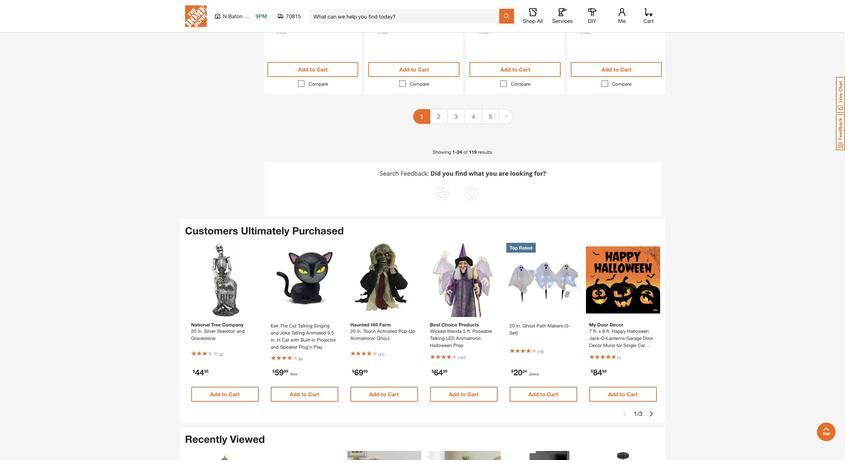 Task type: describe. For each thing, give the bounding box(es) containing it.
) for /box
[[302, 357, 303, 361]]

lanterns
[[607, 335, 625, 341]]

poseable
[[473, 328, 492, 334]]

products
[[459, 322, 479, 328]]

showing 1-24 of 119 results.
[[433, 149, 493, 155]]

) for 44
[[222, 352, 223, 357]]

( for 44
[[219, 352, 220, 357]]

live chat image
[[836, 77, 845, 113]]

3 inside navigation
[[455, 113, 458, 120]]

1 horizontal spatial 5
[[489, 113, 492, 120]]

available for pickup image
[[267, 6, 274, 13]]

1 horizontal spatial garage
[[626, 335, 642, 341]]

purchased
[[292, 225, 344, 237]]

What can we help you find today? search field
[[314, 9, 499, 23]]

for
[[617, 342, 622, 348]]

4 store from the left
[[607, 13, 618, 19]]

( 1 )
[[617, 356, 621, 360]]

$ for 64
[[432, 369, 434, 374]]

( 197 )
[[458, 356, 466, 360]]

1 vertical spatial decor
[[589, 342, 602, 348]]

my
[[589, 322, 596, 328]]

mural
[[603, 342, 615, 348]]

$ 64 99
[[432, 368, 448, 377]]

99 for 64
[[443, 369, 448, 374]]

1 for 1 / 3
[[634, 410, 637, 418]]

customers ultimately purchased
[[185, 225, 344, 237]]

8
[[603, 328, 605, 334]]

/box
[[290, 372, 297, 376]]

plug'n
[[299, 344, 312, 350]]

services
[[552, 18, 573, 24]]

hill
[[371, 322, 378, 328]]

$ 20 24 /piece
[[511, 368, 539, 377]]

animatronic inside haunted hill farm 20 in. touch activated pop-up animatronic ghoul
[[350, 335, 376, 341]]

5 link
[[482, 109, 499, 124]]

choice
[[442, 322, 457, 328]]

99 for 84
[[602, 369, 607, 374]]

pickup free ship to store for available shipping icon corresponding to free
[[581, 5, 618, 19]]

projector
[[317, 337, 336, 343]]

raineville 1-light 9 in. matte black outdoor wall lantern with clear glass image
[[506, 451, 581, 460]]

showing
[[433, 149, 451, 155]]

ghoul
[[377, 335, 390, 341]]

$ 84 99
[[591, 368, 607, 377]]

ship inside pickup ship to store
[[490, 13, 499, 19]]

best
[[430, 322, 440, 328]]

speaker
[[280, 344, 298, 350]]

9.5
[[328, 330, 334, 336]]

1 available shipping image from the left
[[369, 23, 375, 30]]

company
[[222, 322, 244, 328]]

ultimately
[[241, 225, 289, 237]]

recently viewed
[[185, 433, 265, 445]]

7
[[589, 328, 592, 334]]

talking inside best choice products wicked wanda 5 ft. poseable talking led animatronic halloween prop
[[430, 335, 445, 341]]

59
[[275, 368, 284, 377]]

1 ship from the left
[[288, 13, 297, 19]]

84
[[593, 368, 602, 377]]

pickup for free
[[581, 5, 595, 11]]

0 vertical spatial cat
[[289, 323, 297, 329]]

$ 44 98
[[193, 368, 209, 377]]

3 compare from the left
[[511, 81, 531, 87]]

( 6 )
[[299, 357, 303, 361]]

animated
[[306, 330, 326, 336]]

delivery free for free
[[581, 22, 598, 35]]

to inside pickup ship to store
[[500, 13, 505, 19]]

20 in. silver skeleton and gravestone image
[[188, 243, 262, 317]]

set)
[[510, 330, 518, 336]]

5 inside best choice products wicked wanda 5 ft. poseable talking led animatronic halloween prop
[[463, 328, 466, 334]]

haunted
[[350, 322, 370, 328]]

1 horizontal spatial 1
[[618, 356, 620, 360]]

eek the cat talking singing and joke telling animated 9.5 in. h cat with built-in projector and speaker plug'n play link
[[271, 322, 338, 351]]

delivery for ship to store
[[480, 22, 496, 28]]

of
[[464, 149, 468, 155]]

eek the cat talking singing and joke telling animated 9.5 in. h cat with built-in projector and speaker plug'n play image
[[267, 243, 342, 317]]

services button
[[552, 8, 574, 24]]

( for 84
[[617, 356, 618, 360]]

single
[[624, 342, 637, 348]]

wicked
[[430, 328, 446, 334]]

197
[[459, 356, 465, 360]]

20 inside 20 in. ghost path makers (3- set)
[[510, 323, 515, 329]]

0 horizontal spatial 2
[[220, 352, 222, 357]]

sylvan farmhouse oak tuxedo armchair, heathered grey image
[[347, 451, 421, 460]]

7 ft. x 8 ft. happy halloween jack-o-lanterns garage door decor mural for single car garage image
[[586, 243, 660, 317]]

1 compare from the left
[[309, 81, 328, 87]]

1 / 3
[[634, 410, 643, 418]]

up
[[409, 328, 415, 334]]

telling
[[292, 330, 305, 336]]

this is the first slide image
[[622, 411, 628, 417]]

shop all button
[[522, 8, 544, 24]]

4.17 ft. indoor artificial palm tree image
[[427, 451, 501, 460]]

) for 69
[[383, 352, 384, 357]]

activated
[[377, 328, 397, 334]]

24 for 1-
[[457, 149, 462, 155]]

top rated
[[510, 245, 533, 251]]

24 for 20
[[523, 369, 527, 374]]

0 vertical spatial door
[[597, 322, 609, 328]]

1 delivery free from the left
[[378, 22, 395, 35]]

o-
[[601, 335, 607, 341]]

4 compare from the left
[[612, 81, 632, 87]]

2 inside navigation
[[437, 113, 441, 120]]

1 vertical spatial cat
[[282, 337, 289, 343]]

1 delivery from the left
[[378, 22, 395, 28]]

9pm
[[256, 13, 267, 19]]

pop-
[[398, 328, 409, 334]]

halloween inside my door decor 7 ft. x 8 ft. happy halloween jack-o-lanterns garage door decor mural for single car garage
[[627, 328, 649, 334]]

in
[[312, 337, 316, 343]]

pickup ship to store
[[480, 5, 517, 19]]

diy
[[588, 18, 597, 24]]

20 inside national tree company 20 in. silver skeleton and gravestone
[[191, 328, 196, 334]]

1 horizontal spatial 3
[[639, 410, 643, 418]]

next slide image
[[649, 411, 654, 417]]

happy
[[612, 328, 626, 334]]

2 ship from the left
[[389, 13, 398, 19]]

viewed
[[230, 433, 265, 445]]

me button
[[611, 8, 633, 24]]

available shipping image for ship to store
[[470, 23, 477, 30]]

halloween inside best choice products wicked wanda 5 ft. poseable talking led animatronic halloween prop
[[430, 342, 452, 348]]

( for 69
[[378, 352, 379, 357]]

n
[[223, 13, 227, 19]]



Task type: locate. For each thing, give the bounding box(es) containing it.
1 horizontal spatial ft.
[[593, 328, 598, 334]]

7.5 ft. pre-lit led sparkling amelia frosted pine artificial christmas tree with 600 warm white micro fairy lights image
[[188, 451, 262, 460]]

0 vertical spatial 1
[[420, 113, 423, 120]]

5 right 4
[[489, 113, 492, 120]]

2 horizontal spatial delivery free
[[581, 22, 598, 35]]

1 horizontal spatial door
[[643, 335, 654, 341]]

0 vertical spatial 5
[[489, 113, 492, 120]]

silver
[[204, 328, 216, 334]]

3 ft. from the left
[[607, 328, 611, 334]]

1 horizontal spatial 24
[[523, 369, 527, 374]]

99 inside $ 84 99
[[602, 369, 607, 374]]

20 in. ghost path makers (3- set) link
[[510, 322, 577, 336]]

3 delivery free from the left
[[581, 22, 598, 35]]

in.
[[516, 323, 521, 329], [198, 328, 203, 334], [357, 328, 362, 334], [271, 337, 276, 343]]

2 vertical spatial 1
[[634, 410, 637, 418]]

the
[[280, 323, 288, 329]]

2 pickup from the left
[[480, 5, 494, 11]]

joke
[[280, 330, 290, 336]]

$ for 20
[[511, 369, 514, 374]]

1 horizontal spatial available shipping image
[[470, 23, 477, 30]]

2 available shipping image from the left
[[470, 23, 477, 30]]

0 horizontal spatial delivery free
[[378, 22, 395, 35]]

store
[[303, 13, 314, 19], [405, 13, 415, 19], [506, 13, 517, 19], [607, 13, 618, 19]]

navigation containing 1
[[261, 104, 666, 145]]

animatronic
[[350, 335, 376, 341], [456, 335, 481, 341]]

$ for 59
[[272, 369, 275, 374]]

rouge
[[244, 13, 260, 19]]

gravestone
[[191, 335, 215, 341]]

0 vertical spatial talking
[[298, 323, 313, 329]]

touch
[[363, 328, 376, 334]]

( down "ghoul"
[[378, 352, 379, 357]]

2 pickup free ship to store from the left
[[581, 5, 618, 19]]

2 horizontal spatial delivery
[[581, 22, 598, 28]]

2 down national tree company 20 in. silver skeleton and gravestone
[[220, 352, 222, 357]]

path
[[537, 323, 546, 329]]

halloween
[[627, 328, 649, 334], [430, 342, 452, 348]]

1 vertical spatial halloween
[[430, 342, 452, 348]]

2 horizontal spatial available shipping image
[[571, 23, 578, 30]]

in. down haunted
[[357, 328, 362, 334]]

and
[[237, 328, 245, 334], [271, 330, 279, 336], [271, 344, 279, 350]]

feedback link image
[[836, 114, 845, 151]]

2 99 from the left
[[363, 369, 368, 374]]

3 pickup from the left
[[581, 5, 595, 11]]

1 pickup free ship to store from the left
[[378, 5, 415, 19]]

( down 20 in. ghost path makers (3- set)
[[538, 350, 539, 354]]

1 horizontal spatial talking
[[430, 335, 445, 341]]

0 horizontal spatial talking
[[298, 323, 313, 329]]

talking down wicked
[[430, 335, 445, 341]]

talking
[[298, 323, 313, 329], [430, 335, 445, 341]]

2 delivery free from the left
[[480, 22, 496, 35]]

1 horizontal spatial available for pickup image
[[470, 6, 477, 13]]

pickup inside pickup ship to store
[[480, 5, 494, 11]]

$
[[193, 369, 195, 374], [272, 369, 275, 374], [352, 369, 354, 374], [432, 369, 434, 374], [511, 369, 514, 374], [591, 369, 593, 374]]

0 horizontal spatial 3
[[455, 113, 458, 120]]

available for pickup image
[[369, 6, 375, 13], [470, 6, 477, 13]]

2 $ from the left
[[272, 369, 275, 374]]

24
[[457, 149, 462, 155], [523, 369, 527, 374]]

( for /piece
[[538, 350, 539, 354]]

( down national tree company 20 in. silver skeleton and gravestone
[[219, 352, 220, 357]]

pickup
[[378, 5, 393, 11], [480, 5, 494, 11], [581, 5, 595, 11]]

0 horizontal spatial door
[[597, 322, 609, 328]]

baton
[[228, 13, 243, 19]]

( down the for on the bottom
[[617, 356, 618, 360]]

in. inside haunted hill farm 20 in. touch activated pop-up animatronic ghoul
[[357, 328, 362, 334]]

door up 8 on the bottom of page
[[597, 322, 609, 328]]

eek
[[271, 323, 279, 329]]

1 horizontal spatial 2
[[437, 113, 441, 120]]

1 horizontal spatial pickup free ship to store
[[581, 5, 618, 19]]

( 31 )
[[378, 352, 384, 357]]

3 ship from the left
[[490, 13, 499, 19]]

20 in. ghost path makers (3-set) image
[[506, 243, 581, 317]]

99 inside $ 64 99
[[443, 369, 448, 374]]

99 inside $ 59 99 /box
[[284, 369, 288, 374]]

1 vertical spatial 3
[[639, 410, 643, 418]]

1 ft. from the left
[[467, 328, 471, 334]]

) down plug'n
[[302, 357, 303, 361]]

1 vertical spatial garage
[[589, 350, 605, 355]]

) down the for on the bottom
[[620, 356, 621, 360]]

1 store from the left
[[303, 13, 314, 19]]

ft. inside best choice products wicked wanda 5 ft. poseable talking led animatronic halloween prop
[[467, 328, 471, 334]]

) down 20 in. ghost path makers (3- set) link
[[543, 350, 544, 354]]

1 animatronic from the left
[[350, 335, 376, 341]]

best choice products wicked wanda 5 ft. poseable talking led animatronic halloween prop
[[430, 322, 492, 348]]

1 left 2 link
[[420, 113, 423, 120]]

20 left the "/piece"
[[514, 368, 523, 377]]

available for pickup image for pickup ship to store
[[470, 6, 477, 13]]

halloween down led
[[430, 342, 452, 348]]

skeleton
[[217, 328, 235, 334]]

$ inside $ 59 99 /box
[[272, 369, 275, 374]]

ft. left the x
[[593, 328, 598, 334]]

0 horizontal spatial animatronic
[[350, 335, 376, 341]]

top
[[510, 245, 518, 251]]

3 available shipping image from the left
[[571, 23, 578, 30]]

delivery
[[378, 22, 395, 28], [480, 22, 496, 28], [581, 22, 598, 28]]

$ inside $ 20 24 /piece
[[511, 369, 514, 374]]

4
[[472, 113, 475, 120]]

in. inside national tree company 20 in. silver skeleton and gravestone
[[198, 328, 203, 334]]

( 19 )
[[538, 350, 544, 354]]

$ inside $ 69 99
[[352, 369, 354, 374]]

door
[[597, 322, 609, 328], [643, 335, 654, 341]]

animatronic down touch
[[350, 335, 376, 341]]

0 horizontal spatial decor
[[589, 342, 602, 348]]

diy button
[[582, 8, 603, 24]]

) down best choice products wicked wanda 5 ft. poseable talking led animatronic halloween prop
[[465, 356, 466, 360]]

20 in. touch activated pop-up animatronic ghoul image
[[347, 243, 421, 317]]

cat
[[289, 323, 297, 329], [282, 337, 289, 343]]

my door decor 7 ft. x 8 ft. happy halloween jack-o-lanterns garage door decor mural for single car garage
[[589, 322, 654, 355]]

0 horizontal spatial 5
[[463, 328, 466, 334]]

2 delivery from the left
[[480, 22, 496, 28]]

1 down the for on the bottom
[[618, 356, 620, 360]]

0 horizontal spatial available for pickup image
[[369, 6, 375, 13]]

delivery free for ship to store
[[480, 22, 496, 35]]

national tree company 20 in. silver skeleton and gravestone
[[191, 322, 245, 341]]

store inside pickup ship to store
[[506, 13, 517, 19]]

44
[[195, 368, 204, 377]]

and down h
[[271, 344, 279, 350]]

delivery for free
[[581, 22, 598, 28]]

me
[[618, 18, 626, 24]]

$ inside $ 84 99
[[591, 369, 593, 374]]

ft. down products
[[467, 328, 471, 334]]

$ inside $ 64 99
[[432, 369, 434, 374]]

talking up telling
[[298, 323, 313, 329]]

1
[[420, 113, 423, 120], [618, 356, 620, 360], [634, 410, 637, 418]]

( for /box
[[299, 357, 300, 361]]

pickup free ship to store for first available shipping icon
[[378, 5, 415, 19]]

1 horizontal spatial decor
[[610, 322, 623, 328]]

2 store from the left
[[405, 13, 415, 19]]

available shipping image for free
[[571, 23, 578, 30]]

wanda
[[447, 328, 462, 334]]

0 horizontal spatial delivery
[[378, 22, 395, 28]]

available for pickup image for pickup free ship to store
[[369, 6, 375, 13]]

2 compare from the left
[[410, 81, 429, 87]]

in. inside 20 in. ghost path makers (3- set)
[[516, 323, 521, 329]]

3 $ from the left
[[352, 369, 354, 374]]

decor up happy
[[610, 322, 623, 328]]

1 vertical spatial 2
[[220, 352, 222, 357]]

2 right 1 link
[[437, 113, 441, 120]]

free
[[277, 13, 286, 19], [378, 13, 388, 19], [581, 13, 590, 19], [277, 29, 286, 35], [378, 29, 388, 35], [480, 29, 489, 35], [581, 29, 590, 35]]

6
[[300, 357, 302, 361]]

2 horizontal spatial ft.
[[607, 328, 611, 334]]

car
[[638, 342, 645, 348]]

wicked wanda 5 ft. poseable talking led animatronic halloween prop image
[[427, 243, 501, 317]]

/piece
[[529, 372, 539, 376]]

1 99 from the left
[[284, 369, 288, 374]]

99 inside $ 69 99
[[363, 369, 368, 374]]

6 $ from the left
[[591, 369, 593, 374]]

built-
[[301, 337, 312, 343]]

tree
[[211, 322, 221, 328]]

farm
[[379, 322, 391, 328]]

2 animatronic from the left
[[456, 335, 481, 341]]

makers
[[548, 323, 563, 329]]

20 inside haunted hill farm 20 in. touch activated pop-up animatronic ghoul
[[350, 328, 356, 334]]

0 horizontal spatial garage
[[589, 350, 605, 355]]

24 inside $ 20 24 /piece
[[523, 369, 527, 374]]

0 horizontal spatial available shipping image
[[369, 23, 375, 30]]

3 99 from the left
[[443, 369, 448, 374]]

in. down 'national' at left
[[198, 328, 203, 334]]

0 horizontal spatial pickup free ship to store
[[378, 5, 415, 19]]

0 horizontal spatial 24
[[457, 149, 462, 155]]

rated
[[519, 245, 533, 251]]

x
[[599, 328, 601, 334]]

to
[[298, 13, 302, 19], [399, 13, 403, 19], [500, 13, 505, 19], [602, 13, 606, 19], [310, 66, 315, 73], [411, 66, 416, 73], [512, 66, 518, 73], [614, 66, 619, 73], [222, 391, 227, 397], [302, 391, 307, 397], [381, 391, 386, 397], [461, 391, 466, 397], [540, 391, 546, 397], [620, 391, 625, 397]]

cat right h
[[282, 337, 289, 343]]

pickup for ship to store
[[480, 5, 494, 11]]

1-
[[453, 149, 457, 155]]

the home depot logo image
[[185, 5, 207, 27]]

) down "ghoul"
[[383, 352, 384, 357]]

$ for 44
[[193, 369, 195, 374]]

( down prop at bottom
[[458, 356, 459, 360]]

1 vertical spatial 5
[[463, 328, 466, 334]]

halloween up car
[[627, 328, 649, 334]]

119
[[469, 149, 477, 155]]

3 link
[[448, 109, 465, 124]]

ft. right 8 on the bottom of page
[[607, 328, 611, 334]]

70815
[[286, 13, 301, 19]]

1 vertical spatial talking
[[430, 335, 445, 341]]

0 vertical spatial halloween
[[627, 328, 649, 334]]

3 left next slide image
[[639, 410, 643, 418]]

delivery free
[[378, 22, 395, 35], [480, 22, 496, 35], [581, 22, 598, 35]]

cat up telling
[[289, 323, 297, 329]]

$ 69 99
[[352, 368, 368, 377]]

$ 59 99 /box
[[272, 368, 297, 377]]

n baton rouge
[[223, 13, 260, 19]]

decor down jack-
[[589, 342, 602, 348]]

ft.
[[467, 328, 471, 334], [593, 328, 598, 334], [607, 328, 611, 334]]

garage up single
[[626, 335, 642, 341]]

3 left 4
[[455, 113, 458, 120]]

1 horizontal spatial delivery
[[480, 22, 496, 28]]

all
[[537, 18, 543, 24]]

customers
[[185, 225, 238, 237]]

99
[[284, 369, 288, 374], [363, 369, 368, 374], [443, 369, 448, 374], [602, 369, 607, 374]]

( for 64
[[458, 356, 459, 360]]

in. inside eek the cat talking singing and joke telling animated 9.5 in. h cat with built-in projector and speaker plug'n play
[[271, 337, 276, 343]]

1 for 1
[[420, 113, 423, 120]]

talking inside eek the cat talking singing and joke telling animated 9.5 in. h cat with built-in projector and speaker plug'n play
[[298, 323, 313, 329]]

0 vertical spatial 24
[[457, 149, 462, 155]]

4 99 from the left
[[602, 369, 607, 374]]

19
[[539, 350, 543, 354]]

2 ft. from the left
[[593, 328, 598, 334]]

1 horizontal spatial halloween
[[627, 328, 649, 334]]

shop all
[[523, 18, 543, 24]]

/
[[637, 410, 639, 418]]

1 horizontal spatial pickup
[[480, 5, 494, 11]]

5 $ from the left
[[511, 369, 514, 374]]

results.
[[478, 149, 493, 155]]

cart
[[644, 18, 654, 24], [317, 66, 328, 73], [418, 66, 429, 73], [519, 66, 530, 73], [620, 66, 631, 73], [229, 391, 240, 397], [308, 391, 319, 397], [388, 391, 399, 397], [468, 391, 479, 397], [547, 391, 558, 397], [627, 391, 638, 397]]

20 down 'national' at left
[[191, 328, 196, 334]]

led
[[446, 335, 455, 341]]

navigation
[[261, 104, 666, 145]]

in. up set)
[[516, 323, 521, 329]]

3 delivery from the left
[[581, 22, 598, 28]]

24 left the "/piece"
[[523, 369, 527, 374]]

2 link
[[431, 109, 447, 124]]

1 horizontal spatial animatronic
[[456, 335, 481, 341]]

24 left the of
[[457, 149, 462, 155]]

) for 64
[[465, 356, 466, 360]]

cart link
[[641, 8, 656, 24]]

1 horizontal spatial delivery free
[[480, 22, 496, 35]]

2 horizontal spatial 1
[[634, 410, 637, 418]]

1-light oil rubbed bronze adjustable mini pendant with hand-blown clear glass image
[[586, 451, 660, 460]]

20 up set)
[[510, 323, 515, 329]]

singing
[[314, 323, 330, 329]]

) down national tree company 20 in. silver skeleton and gravestone
[[222, 352, 223, 357]]

ghost
[[523, 323, 535, 329]]

national
[[191, 322, 210, 328]]

0 vertical spatial 2
[[437, 113, 441, 120]]

2 available for pickup image from the left
[[470, 6, 477, 13]]

3 store from the left
[[506, 13, 517, 19]]

animatronic up prop at bottom
[[456, 335, 481, 341]]

( down plug'n
[[299, 357, 300, 361]]

0 vertical spatial decor
[[610, 322, 623, 328]]

98
[[204, 369, 209, 374]]

4 $ from the left
[[432, 369, 434, 374]]

and inside national tree company 20 in. silver skeleton and gravestone
[[237, 328, 245, 334]]

20 down haunted
[[350, 328, 356, 334]]

1 $ from the left
[[193, 369, 195, 374]]

5 down products
[[463, 328, 466, 334]]

3
[[455, 113, 458, 120], [639, 410, 643, 418]]

( 2 )
[[219, 352, 223, 357]]

$ for 69
[[352, 369, 354, 374]]

99 for 59
[[284, 369, 288, 374]]

) for 84
[[620, 356, 621, 360]]

$ for 84
[[591, 369, 593, 374]]

64
[[434, 368, 443, 377]]

99 for 69
[[363, 369, 368, 374]]

decor
[[610, 322, 623, 328], [589, 342, 602, 348]]

0 horizontal spatial ft.
[[467, 328, 471, 334]]

1 vertical spatial 1
[[618, 356, 620, 360]]

1 vertical spatial 24
[[523, 369, 527, 374]]

1 pickup from the left
[[378, 5, 393, 11]]

and down the "eek"
[[271, 330, 279, 336]]

2 horizontal spatial pickup
[[581, 5, 595, 11]]

1 link
[[413, 109, 430, 124]]

0 horizontal spatial pickup
[[378, 5, 393, 11]]

) for /piece
[[543, 350, 544, 354]]

$ inside $ 44 98
[[193, 369, 195, 374]]

jack-
[[589, 335, 601, 341]]

4 ship from the left
[[592, 13, 600, 19]]

door up car
[[643, 335, 654, 341]]

1 available for pickup image from the left
[[369, 6, 375, 13]]

h
[[277, 337, 281, 343]]

0 horizontal spatial halloween
[[430, 342, 452, 348]]

garage down mural
[[589, 350, 605, 355]]

1 vertical spatial door
[[643, 335, 654, 341]]

1 right this is the first slide image
[[634, 410, 637, 418]]

0 horizontal spatial 1
[[420, 113, 423, 120]]

0 vertical spatial garage
[[626, 335, 642, 341]]

in. left h
[[271, 337, 276, 343]]

available shipping image
[[369, 23, 375, 30], [470, 23, 477, 30], [571, 23, 578, 30]]

animatronic inside best choice products wicked wanda 5 ft. poseable talking led animatronic halloween prop
[[456, 335, 481, 341]]

0 vertical spatial 3
[[455, 113, 458, 120]]

and down 'company'
[[237, 328, 245, 334]]



Task type: vqa. For each thing, say whether or not it's contained in the screenshot.
Delivery Address
no



